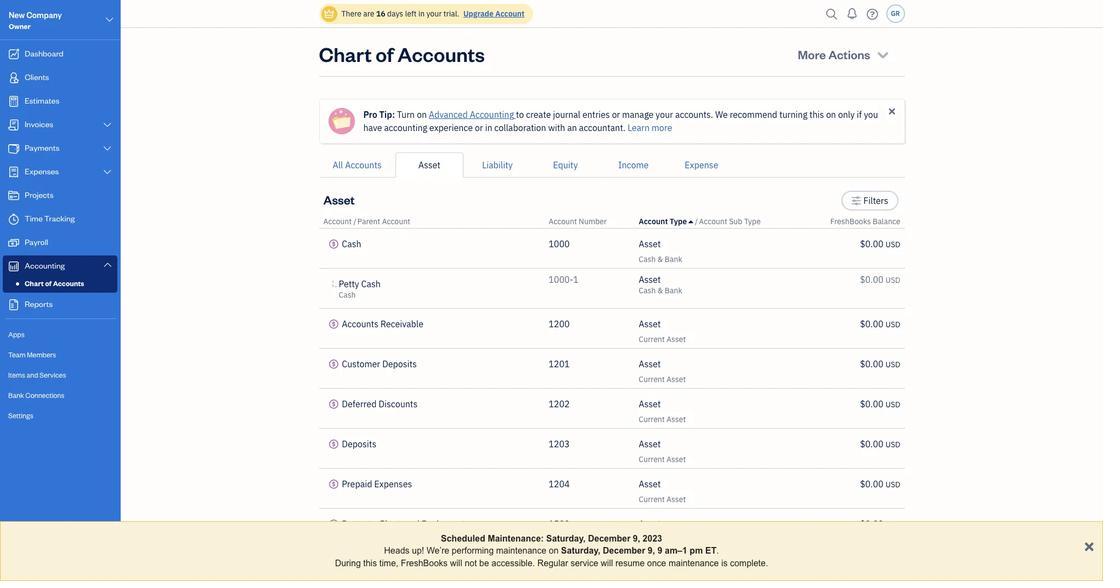Task type: describe. For each thing, give the bounding box(es) containing it.
chart inside chart of accounts link
[[25, 279, 44, 288]]

performing
[[452, 547, 494, 556]]

estimates link
[[3, 91, 117, 113]]

furniture property, plant, and equipment
[[339, 559, 446, 580]]

heads
[[384, 547, 410, 556]]

1500-1
[[549, 555, 579, 566]]

0 vertical spatial in
[[418, 9, 425, 19]]

complete.
[[730, 559, 768, 568]]

$0.00 for 1203
[[860, 439, 884, 450]]

0 horizontal spatial on
[[417, 109, 427, 120]]

plant, inside furniture property, plant, and equipment
[[372, 571, 392, 580]]

chevron large down image for expenses
[[102, 168, 112, 177]]

1 vertical spatial december
[[603, 547, 645, 556]]

of inside chart of accounts link
[[45, 279, 52, 288]]

$0.00 usd for 1203
[[860, 439, 901, 450]]

0 vertical spatial deposits
[[382, 359, 417, 370]]

liability
[[482, 160, 513, 171]]

pm
[[690, 547, 703, 556]]

caretup image
[[689, 217, 693, 226]]

receivable
[[381, 319, 424, 330]]

accounting
[[384, 122, 427, 133]]

time
[[25, 213, 43, 224]]

resume
[[616, 559, 645, 568]]

prepaid expenses
[[342, 479, 412, 490]]

property, down 9
[[639, 566, 670, 576]]

1 vertical spatial saturday,
[[561, 547, 601, 556]]

accounts inside main element
[[53, 279, 84, 288]]

notifications image
[[844, 3, 861, 25]]

and down the pm
[[694, 566, 707, 576]]

furniture
[[339, 559, 375, 570]]

1204
[[549, 479, 570, 490]]

asset button
[[396, 153, 464, 178]]

upgrade account link
[[461, 9, 525, 19]]

recommend
[[730, 109, 778, 120]]

1 type from the left
[[670, 217, 687, 227]]

your for manage
[[656, 109, 673, 120]]

asset current asset for 1202
[[639, 399, 686, 425]]

× dialog
[[0, 522, 1103, 582]]

0 horizontal spatial deposits
[[342, 439, 377, 450]]

current for 1204
[[639, 495, 665, 505]]

property, inside furniture property, plant, and equipment
[[339, 571, 370, 580]]

with
[[548, 122, 565, 133]]

petty cash cash
[[339, 279, 381, 300]]

account / parent account
[[323, 217, 410, 227]]

timer image
[[7, 214, 20, 225]]

and up up!
[[405, 519, 420, 530]]

pro
[[363, 109, 377, 120]]

this inside to create journal entries or manage your accounts. we recommend turning this on only if  you have accounting experience or in collaboration with an accountant.
[[810, 109, 824, 120]]

reports
[[25, 299, 53, 309]]

in inside to create journal entries or manage your accounts. we recommend turning this on only if  you have accounting experience or in collaboration with an accountant.
[[485, 122, 492, 133]]

1202
[[549, 399, 570, 410]]

reports link
[[3, 294, 117, 317]]

2 type from the left
[[744, 217, 761, 227]]

usd for 1200
[[886, 320, 901, 330]]

number
[[579, 217, 607, 227]]

1203
[[549, 439, 570, 450]]

projects link
[[3, 185, 117, 207]]

estimate image
[[7, 96, 20, 107]]

asset cash & bank for 1000-1
[[639, 274, 682, 296]]

1 horizontal spatial accounting
[[470, 109, 514, 120]]

accounts receivable
[[342, 319, 424, 330]]

apps
[[8, 330, 25, 339]]

2 / from the left
[[695, 217, 698, 227]]

asset inside 'button'
[[419, 160, 441, 171]]

plant, up heads
[[380, 519, 403, 530]]

equity
[[553, 160, 578, 171]]

property, down the prepaid
[[342, 519, 378, 530]]

actions
[[829, 47, 871, 62]]

manage
[[622, 109, 654, 120]]

equipment down .
[[709, 566, 746, 576]]

.
[[717, 547, 719, 556]]

account sub type
[[699, 217, 761, 227]]

accounts down "there are 16 days left in your trial. upgrade account"
[[398, 41, 485, 67]]

learn more
[[628, 122, 672, 133]]

0 vertical spatial maintenance
[[496, 547, 547, 556]]

clients link
[[3, 67, 117, 89]]

income button
[[600, 153, 668, 178]]

et
[[705, 547, 717, 556]]

accounts down petty cash cash
[[342, 319, 379, 330]]

clients
[[25, 72, 49, 82]]

chevron large down image for invoices
[[102, 121, 112, 129]]

dashboard
[[25, 48, 63, 59]]

tip:
[[379, 109, 395, 120]]

payments link
[[3, 138, 117, 160]]

more actions
[[798, 47, 871, 62]]

to create journal entries or manage your accounts. we recommend turning this on only if  you have accounting experience or in collaboration with an accountant.
[[363, 109, 878, 133]]

$0.00 for 1000-1
[[860, 274, 884, 285]]

on inside scheduled maintenance: saturday, december 9, 2023 heads up! we're performing maintenance on saturday, december 9, 9 am–1 pm et . during this time, freshbooks will not be accessible. regular service will resume once maintenance is complete.
[[549, 547, 559, 556]]

account for account type
[[639, 217, 668, 227]]

your for in
[[427, 9, 442, 19]]

advanced
[[429, 109, 468, 120]]

up!
[[412, 547, 424, 556]]

prepaid
[[342, 479, 372, 490]]

settings image
[[852, 194, 862, 207]]

1200
[[549, 319, 570, 330]]

invoice image
[[7, 120, 20, 131]]

accounting link
[[3, 256, 117, 277]]

current for 1202
[[639, 415, 665, 425]]

invoices link
[[3, 114, 117, 137]]

advanced accounting link
[[429, 109, 516, 120]]

maintenance:
[[488, 534, 544, 544]]

and up the pm
[[694, 535, 707, 545]]

if
[[857, 109, 862, 120]]

and inside main element
[[27, 371, 38, 380]]

deferred discounts
[[342, 399, 418, 410]]

crown image
[[323, 8, 335, 19]]

services
[[40, 371, 66, 380]]

usd for 1204
[[886, 480, 901, 490]]

bank for 1000-1
[[665, 286, 682, 296]]

1500-
[[549, 555, 573, 566]]

1000-
[[549, 274, 573, 285]]

more actions button
[[788, 41, 901, 67]]

accessible.
[[492, 559, 535, 568]]

chart of accounts link
[[5, 277, 115, 290]]

$0.00 usd for 1000-1
[[860, 274, 901, 285]]

dashboard image
[[7, 49, 20, 60]]

apps link
[[3, 325, 117, 345]]

only
[[838, 109, 855, 120]]

freshbooks balance
[[831, 217, 901, 227]]

client image
[[7, 72, 20, 83]]

asset current asset for 1204
[[639, 479, 686, 505]]

0 vertical spatial chart of accounts
[[319, 41, 485, 67]]

learn more link
[[628, 122, 672, 133]]

accounts inside button
[[345, 160, 382, 171]]

asset property, plant, and equipment for 1500-1
[[639, 555, 746, 576]]

more
[[798, 47, 826, 62]]

freshbooks inside scheduled maintenance: saturday, december 9, 2023 heads up! we're performing maintenance on saturday, december 9, 9 am–1 pm et . during this time, freshbooks will not be accessible. regular service will resume once maintenance is complete.
[[401, 559, 448, 568]]

income
[[619, 160, 649, 171]]

plant, down am–1
[[672, 566, 692, 576]]

1 horizontal spatial chart
[[319, 41, 372, 67]]

scheduled maintenance: saturday, december 9, 2023 heads up! we're performing maintenance on saturday, december 9, 9 am–1 pm et . during this time, freshbooks will not be accessible. regular service will resume once maintenance is complete.
[[335, 534, 768, 568]]

gr button
[[886, 4, 905, 23]]

accountant.
[[579, 122, 626, 133]]

1 horizontal spatial freshbooks
[[831, 217, 871, 227]]

to
[[516, 109, 524, 120]]

items and services link
[[3, 366, 117, 385]]

0 vertical spatial saturday,
[[546, 534, 586, 544]]

chart image
[[7, 261, 20, 272]]

$0.00 usd for 1202
[[860, 399, 901, 410]]

team
[[8, 351, 26, 359]]

1 will from the left
[[450, 559, 462, 568]]

$0.00 usd for 1500
[[860, 519, 901, 530]]

parent
[[358, 217, 380, 227]]

usd for 1500
[[886, 520, 901, 530]]

experience
[[430, 122, 473, 133]]

tracking
[[44, 213, 75, 224]]

asset current asset for 1201
[[639, 359, 686, 385]]

during
[[335, 559, 361, 568]]

and inside furniture property, plant, and equipment
[[394, 571, 407, 580]]

days
[[387, 9, 403, 19]]

0 vertical spatial chevron large down image
[[105, 13, 115, 26]]

project image
[[7, 190, 20, 201]]

$0.00 usd for 1000
[[860, 239, 901, 250]]

once
[[647, 559, 666, 568]]

deferred
[[342, 399, 377, 410]]

0 horizontal spatial 9,
[[633, 534, 640, 544]]



Task type: vqa. For each thing, say whether or not it's contained in the screenshot.


Task type: locate. For each thing, give the bounding box(es) containing it.
regular
[[538, 559, 568, 568]]

on up regular
[[549, 547, 559, 556]]

9, left 9
[[648, 547, 655, 556]]

asset current asset
[[639, 319, 686, 345], [639, 359, 686, 385], [639, 399, 686, 425], [639, 439, 686, 465], [639, 479, 686, 505]]

or down advanced accounting link
[[475, 122, 483, 133]]

bank inside "link"
[[8, 391, 24, 400]]

4 current from the top
[[639, 455, 665, 465]]

expense
[[685, 160, 718, 171]]

bank connections link
[[3, 386, 117, 405]]

account right parent
[[382, 217, 410, 227]]

1 horizontal spatial maintenance
[[669, 559, 719, 568]]

5 usd from the top
[[886, 400, 901, 410]]

5 $0.00 from the top
[[860, 399, 884, 410]]

accounting up chart of accounts link on the top
[[25, 261, 65, 271]]

1 horizontal spatial chart of accounts
[[319, 41, 485, 67]]

2 asset current asset from the top
[[639, 359, 686, 385]]

0 vertical spatial asset property, plant, and equipment
[[639, 519, 746, 545]]

2 asset property, plant, and equipment from the top
[[639, 555, 746, 576]]

bank for 1000
[[665, 255, 682, 264]]

1 horizontal spatial type
[[744, 217, 761, 227]]

$0.00 for 1201
[[860, 359, 884, 370]]

or up the accountant.
[[612, 109, 620, 120]]

1 chevron large down image from the top
[[102, 144, 112, 153]]

0 vertical spatial expenses
[[25, 166, 59, 177]]

time,
[[379, 559, 398, 568]]

1 vertical spatial bank
[[665, 286, 682, 296]]

0 vertical spatial accounting
[[470, 109, 514, 120]]

will left not
[[450, 559, 462, 568]]

1 vertical spatial chevron large down image
[[102, 168, 112, 177]]

0 horizontal spatial chart
[[25, 279, 44, 288]]

1 vertical spatial or
[[475, 122, 483, 133]]

chart of accounts down accounting link at the left top
[[25, 279, 84, 288]]

1 for 1000-
[[573, 274, 579, 285]]

0 vertical spatial december
[[588, 534, 631, 544]]

1 & from the top
[[658, 255, 663, 264]]

type right sub
[[744, 217, 761, 227]]

0 vertical spatial of
[[376, 41, 394, 67]]

0 horizontal spatial of
[[45, 279, 52, 288]]

have
[[363, 122, 382, 133]]

1 horizontal spatial /
[[695, 217, 698, 227]]

1 horizontal spatial expenses
[[374, 479, 412, 490]]

current for 1200
[[639, 335, 665, 345]]

/
[[354, 217, 356, 227], [695, 217, 698, 227]]

9, left 2023
[[633, 534, 640, 544]]

bank connections
[[8, 391, 64, 400]]

× button
[[1084, 535, 1095, 556]]

2 chevron large down image from the top
[[102, 168, 112, 177]]

1 vertical spatial accounting
[[25, 261, 65, 271]]

1 1 from the top
[[573, 274, 579, 285]]

usd for 1203
[[886, 440, 901, 450]]

accounts
[[398, 41, 485, 67], [345, 160, 382, 171], [53, 279, 84, 288], [342, 319, 379, 330]]

time tracking
[[25, 213, 75, 224]]

0 horizontal spatial type
[[670, 217, 687, 227]]

1 vertical spatial &
[[658, 286, 663, 296]]

collaboration
[[495, 122, 546, 133]]

1
[[573, 274, 579, 285], [573, 555, 579, 566]]

4 $0.00 usd from the top
[[860, 359, 901, 370]]

1 horizontal spatial or
[[612, 109, 620, 120]]

1 horizontal spatial of
[[376, 41, 394, 67]]

×
[[1084, 535, 1095, 556]]

0 vertical spatial &
[[658, 255, 663, 264]]

expenses right the prepaid
[[374, 479, 412, 490]]

0 vertical spatial asset cash & bank
[[639, 239, 682, 264]]

$0.00 for 1204
[[860, 479, 884, 490]]

not
[[465, 559, 477, 568]]

0 vertical spatial or
[[612, 109, 620, 120]]

more
[[652, 122, 672, 133]]

chart of accounts inside main element
[[25, 279, 84, 288]]

payment image
[[7, 143, 20, 154]]

chevron large down image inside accounting link
[[102, 261, 112, 269]]

chart up reports at the bottom left of the page
[[25, 279, 44, 288]]

8 $0.00 from the top
[[860, 519, 884, 530]]

team members link
[[3, 346, 117, 365]]

9
[[658, 547, 663, 556]]

3 asset current asset from the top
[[639, 399, 686, 425]]

usd for 1202
[[886, 400, 901, 410]]

2 vertical spatial chevron large down image
[[102, 261, 112, 269]]

scheduled
[[441, 534, 485, 544]]

16
[[376, 9, 385, 19]]

8 usd from the top
[[886, 520, 901, 530]]

expenses down payments
[[25, 166, 59, 177]]

1 vertical spatial in
[[485, 122, 492, 133]]

0 horizontal spatial in
[[418, 9, 425, 19]]

$0.00 usd for 1201
[[860, 359, 901, 370]]

new
[[9, 10, 25, 20]]

search image
[[823, 6, 841, 22]]

service
[[571, 559, 599, 568]]

close image
[[887, 106, 897, 117]]

$0.00 for 1000
[[860, 239, 884, 250]]

all
[[333, 160, 343, 171]]

5 asset current asset from the top
[[639, 479, 686, 505]]

on left "only"
[[826, 109, 836, 120]]

7 $0.00 from the top
[[860, 479, 884, 490]]

deposits down deferred
[[342, 439, 377, 450]]

this right turning
[[810, 109, 824, 120]]

5 current from the top
[[639, 495, 665, 505]]

4 $0.00 from the top
[[860, 359, 884, 370]]

equipment inside furniture property, plant, and equipment
[[409, 571, 446, 580]]

1 horizontal spatial on
[[549, 547, 559, 556]]

7 $0.00 usd from the top
[[860, 479, 901, 490]]

$0.00 for 1202
[[860, 399, 884, 410]]

on
[[417, 109, 427, 120], [826, 109, 836, 120], [549, 547, 559, 556]]

2 vertical spatial bank
[[8, 391, 24, 400]]

6 $0.00 from the top
[[860, 439, 884, 450]]

chevron large down image down invoices link
[[102, 144, 112, 153]]

equipment up .
[[709, 535, 746, 545]]

usd for 1000
[[886, 240, 901, 250]]

4 asset current asset from the top
[[639, 439, 686, 465]]

chevron large down image for accounting
[[102, 261, 112, 269]]

entries
[[583, 109, 610, 120]]

we
[[715, 109, 728, 120]]

projects
[[25, 190, 54, 200]]

your up more
[[656, 109, 673, 120]]

1 vertical spatial freshbooks
[[401, 559, 448, 568]]

2 $0.00 usd from the top
[[860, 274, 901, 285]]

0 horizontal spatial freshbooks
[[401, 559, 448, 568]]

0 vertical spatial chevron large down image
[[102, 144, 112, 153]]

maintenance down the pm
[[669, 559, 719, 568]]

current for 1201
[[639, 375, 665, 385]]

an
[[567, 122, 577, 133]]

1 vertical spatial chart of accounts
[[25, 279, 84, 288]]

money image
[[7, 238, 20, 249]]

am–1
[[665, 547, 687, 556]]

usd for 1201
[[886, 360, 901, 370]]

0 horizontal spatial your
[[427, 9, 442, 19]]

in down advanced accounting link
[[485, 122, 492, 133]]

learn
[[628, 122, 650, 133]]

your left trial.
[[427, 9, 442, 19]]

main element
[[0, 0, 148, 582]]

plant, up am–1
[[672, 535, 692, 545]]

0 horizontal spatial /
[[354, 217, 356, 227]]

discounts
[[379, 399, 418, 410]]

account type button
[[639, 217, 693, 227]]

expenses inside expenses link
[[25, 166, 59, 177]]

1 vertical spatial maintenance
[[669, 559, 719, 568]]

settings
[[8, 412, 33, 420]]

6 $0.00 usd from the top
[[860, 439, 901, 450]]

1 horizontal spatial your
[[656, 109, 673, 120]]

this
[[810, 109, 824, 120], [363, 559, 377, 568]]

items
[[8, 371, 25, 380]]

report image
[[7, 300, 20, 311]]

account
[[495, 9, 525, 19], [323, 217, 352, 227], [382, 217, 410, 227], [549, 217, 577, 227], [639, 217, 668, 227], [699, 217, 727, 227]]

0 vertical spatial bank
[[665, 255, 682, 264]]

owner
[[9, 22, 31, 31]]

account right upgrade
[[495, 9, 525, 19]]

1 asset property, plant, and equipment from the top
[[639, 519, 746, 545]]

1 vertical spatial chart
[[25, 279, 44, 288]]

0 vertical spatial your
[[427, 9, 442, 19]]

and down time,
[[394, 571, 407, 580]]

2 current from the top
[[639, 375, 665, 385]]

of
[[376, 41, 394, 67], [45, 279, 52, 288]]

1 vertical spatial deposits
[[342, 439, 377, 450]]

account for account sub type
[[699, 217, 727, 227]]

0 horizontal spatial will
[[450, 559, 462, 568]]

1 vertical spatial chevron large down image
[[102, 121, 112, 129]]

equity button
[[532, 153, 600, 178]]

accounts right all
[[345, 160, 382, 171]]

plant, down time,
[[372, 571, 392, 580]]

$0.00
[[860, 239, 884, 250], [860, 274, 884, 285], [860, 319, 884, 330], [860, 359, 884, 370], [860, 399, 884, 410], [860, 439, 884, 450], [860, 479, 884, 490], [860, 519, 884, 530]]

1 vertical spatial 1
[[573, 555, 579, 566]]

dashboard link
[[3, 43, 117, 66]]

expense image
[[7, 167, 20, 178]]

3 current from the top
[[639, 415, 665, 425]]

expenses link
[[3, 161, 117, 184]]

equipment
[[422, 519, 465, 530], [709, 535, 746, 545], [709, 566, 746, 576], [409, 571, 446, 580]]

1000
[[549, 239, 570, 250]]

time tracking link
[[3, 208, 117, 231]]

0 horizontal spatial or
[[475, 122, 483, 133]]

current for 1203
[[639, 455, 665, 465]]

1 current from the top
[[639, 335, 665, 345]]

1 horizontal spatial deposits
[[382, 359, 417, 370]]

0 horizontal spatial maintenance
[[496, 547, 547, 556]]

is
[[721, 559, 728, 568]]

1 asset current asset from the top
[[639, 319, 686, 345]]

asset current asset for 1200
[[639, 319, 686, 345]]

0 horizontal spatial this
[[363, 559, 377, 568]]

current
[[639, 335, 665, 345], [639, 375, 665, 385], [639, 415, 665, 425], [639, 455, 665, 465], [639, 495, 665, 505]]

property, plant, and equipment
[[342, 519, 465, 530]]

filters button
[[842, 191, 898, 211]]

on inside to create journal entries or manage your accounts. we recommend turning this on only if  you have accounting experience or in collaboration with an accountant.
[[826, 109, 836, 120]]

5 $0.00 usd from the top
[[860, 399, 901, 410]]

0 horizontal spatial expenses
[[25, 166, 59, 177]]

/ left parent
[[354, 217, 356, 227]]

accounting left to
[[470, 109, 514, 120]]

account right caretup icon
[[699, 217, 727, 227]]

equipment up scheduled at the left of the page
[[422, 519, 465, 530]]

saturday, down the 1500
[[546, 534, 586, 544]]

all accounts
[[333, 160, 382, 171]]

2 asset cash & bank from the top
[[639, 274, 682, 296]]

1 horizontal spatial this
[[810, 109, 824, 120]]

1 vertical spatial expenses
[[374, 479, 412, 490]]

account up the 1000
[[549, 217, 577, 227]]

of down accounting link at the left top
[[45, 279, 52, 288]]

chart of accounts down days on the left of page
[[319, 41, 485, 67]]

customer
[[342, 359, 380, 370]]

1 horizontal spatial 9,
[[648, 547, 655, 556]]

8 $0.00 usd from the top
[[860, 519, 901, 530]]

this inside scheduled maintenance: saturday, december 9, 2023 heads up! we're performing maintenance on saturday, december 9, 9 am–1 pm et . during this time, freshbooks will not be accessible. regular service will resume once maintenance is complete.
[[363, 559, 377, 568]]

2 horizontal spatial on
[[826, 109, 836, 120]]

property, up 9
[[639, 535, 670, 545]]

liability button
[[464, 153, 532, 178]]

6 usd from the top
[[886, 440, 901, 450]]

3 $0.00 from the top
[[860, 319, 884, 330]]

0 vertical spatial 1
[[573, 274, 579, 285]]

asset cash & bank for 1000
[[639, 239, 682, 264]]

chevron large down image
[[105, 13, 115, 26], [102, 121, 112, 129], [102, 261, 112, 269]]

1 $0.00 from the top
[[860, 239, 884, 250]]

1 vertical spatial asset cash & bank
[[639, 274, 682, 296]]

$0.00 for 1500
[[860, 519, 884, 530]]

accounts.
[[675, 109, 713, 120]]

usd for 1000-1
[[886, 275, 901, 285]]

$0.00 usd
[[860, 239, 901, 250], [860, 274, 901, 285], [860, 319, 901, 330], [860, 359, 901, 370], [860, 399, 901, 410], [860, 439, 901, 450], [860, 479, 901, 490], [860, 519, 901, 530]]

gr
[[891, 9, 900, 18]]

chart down there
[[319, 41, 372, 67]]

$0.00 usd for 1200
[[860, 319, 901, 330]]

account left parent
[[323, 217, 352, 227]]

settings link
[[3, 407, 117, 426]]

expenses
[[25, 166, 59, 177], [374, 479, 412, 490]]

saturday, up service
[[561, 547, 601, 556]]

& for 1000-1
[[658, 286, 663, 296]]

chevron large down image for payments
[[102, 144, 112, 153]]

$0.00 for 1200
[[860, 319, 884, 330]]

chevrondown image
[[876, 47, 891, 62]]

this left time,
[[363, 559, 377, 568]]

$0.00 usd for 1204
[[860, 479, 901, 490]]

freshbooks down settings image
[[831, 217, 871, 227]]

saturday,
[[546, 534, 586, 544], [561, 547, 601, 556]]

are
[[363, 9, 374, 19]]

/ right caretup icon
[[695, 217, 698, 227]]

asset current asset for 1203
[[639, 439, 686, 465]]

0 vertical spatial freshbooks
[[831, 217, 871, 227]]

deposits
[[382, 359, 417, 370], [342, 439, 377, 450]]

0 vertical spatial this
[[810, 109, 824, 120]]

in right left at the top left of page
[[418, 9, 425, 19]]

deposits right the customer
[[382, 359, 417, 370]]

freshbooks down up!
[[401, 559, 448, 568]]

account for account number
[[549, 217, 577, 227]]

1 asset cash & bank from the top
[[639, 239, 682, 264]]

1 horizontal spatial in
[[485, 122, 492, 133]]

your
[[427, 9, 442, 19], [656, 109, 673, 120]]

0 horizontal spatial accounting
[[25, 261, 65, 271]]

asset
[[419, 160, 441, 171], [323, 192, 355, 207], [639, 239, 661, 250], [639, 274, 661, 285], [639, 319, 661, 330], [667, 335, 686, 345], [639, 359, 661, 370], [667, 375, 686, 385], [639, 399, 661, 410], [667, 415, 686, 425], [639, 439, 661, 450], [667, 455, 686, 465], [639, 479, 661, 490], [667, 495, 686, 505], [639, 519, 661, 530], [639, 555, 661, 566]]

chart
[[319, 41, 372, 67], [25, 279, 44, 288]]

1 usd from the top
[[886, 240, 901, 250]]

and right items
[[27, 371, 38, 380]]

2 will from the left
[[601, 559, 613, 568]]

0 horizontal spatial chart of accounts
[[25, 279, 84, 288]]

of down 16
[[376, 41, 394, 67]]

new company owner
[[9, 10, 62, 31]]

1 horizontal spatial will
[[601, 559, 613, 568]]

1 vertical spatial of
[[45, 279, 52, 288]]

2 $0.00 from the top
[[860, 274, 884, 285]]

journal
[[553, 109, 581, 120]]

2 & from the top
[[658, 286, 663, 296]]

chevron large down image down payments link
[[102, 168, 112, 177]]

1 for 1500-
[[573, 555, 579, 566]]

2 1 from the top
[[573, 555, 579, 566]]

account left caretup icon
[[639, 217, 668, 227]]

1 vertical spatial this
[[363, 559, 377, 568]]

1201
[[549, 359, 570, 370]]

balance
[[873, 217, 901, 227]]

2 usd from the top
[[886, 275, 901, 285]]

type left caretup icon
[[670, 217, 687, 227]]

chevron large down image inside payments link
[[102, 144, 112, 153]]

1 vertical spatial 9,
[[648, 547, 655, 556]]

accounts down accounting link at the left top
[[53, 279, 84, 288]]

equipment down up!
[[409, 571, 446, 580]]

3 usd from the top
[[886, 320, 901, 330]]

go to help image
[[864, 6, 881, 22]]

property, down furniture
[[339, 571, 370, 580]]

your inside to create journal entries or manage your accounts. we recommend turning this on only if  you have accounting experience or in collaboration with an accountant.
[[656, 109, 673, 120]]

accounting inside main element
[[25, 261, 65, 271]]

account type
[[639, 217, 687, 227]]

maintenance down maintenance:
[[496, 547, 547, 556]]

in
[[418, 9, 425, 19], [485, 122, 492, 133]]

7 usd from the top
[[886, 480, 901, 490]]

sub
[[729, 217, 743, 227]]

0 vertical spatial 9,
[[633, 534, 640, 544]]

1 / from the left
[[354, 217, 356, 227]]

1 vertical spatial asset property, plant, and equipment
[[639, 555, 746, 576]]

expense button
[[668, 153, 736, 178]]

on right "turn" at left
[[417, 109, 427, 120]]

asset property, plant, and equipment for 1500
[[639, 519, 746, 545]]

1 $0.00 usd from the top
[[860, 239, 901, 250]]

will right service
[[601, 559, 613, 568]]

1 vertical spatial your
[[656, 109, 673, 120]]

asset property, plant, and equipment
[[639, 519, 746, 545], [639, 555, 746, 576]]

& for 1000
[[658, 255, 663, 264]]

account for account / parent account
[[323, 217, 352, 227]]

4 usd from the top
[[886, 360, 901, 370]]

3 $0.00 usd from the top
[[860, 319, 901, 330]]

0 vertical spatial chart
[[319, 41, 372, 67]]

all accounts button
[[319, 153, 396, 178]]

chevron large down image
[[102, 144, 112, 153], [102, 168, 112, 177]]



